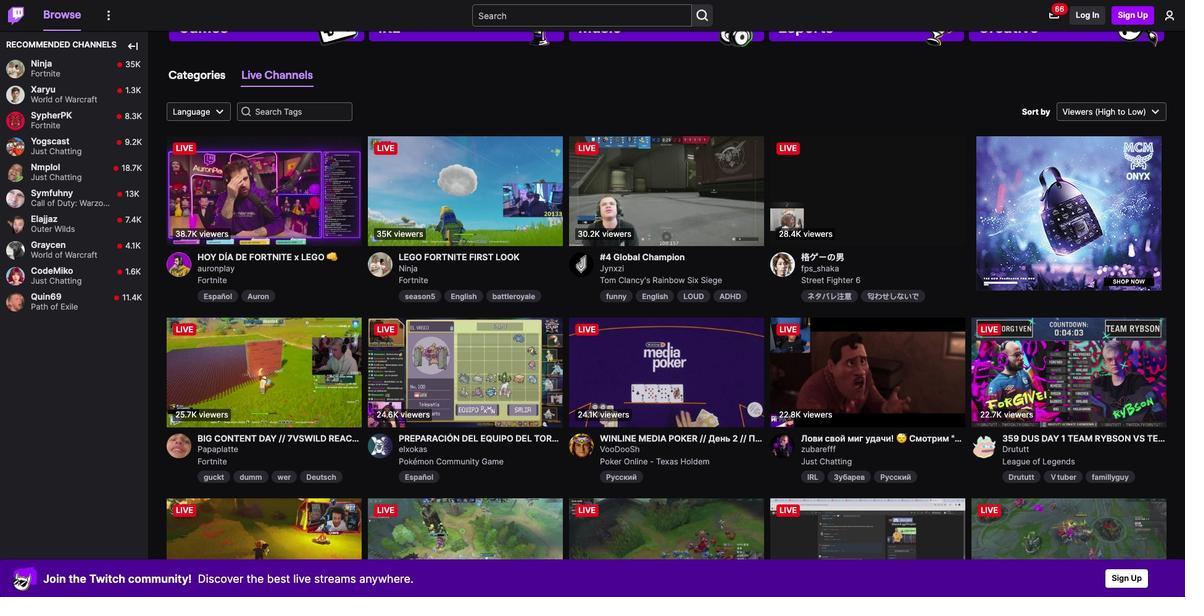 Task type: vqa. For each thing, say whether or not it's contained in the screenshot.


Task type: locate. For each thing, give the bounding box(es) containing it.
ninja
[[31, 58, 52, 69], [399, 264, 418, 273]]

Search Input search field
[[472, 4, 692, 27]]

of inside graycen world of warcraft
[[55, 250, 63, 260]]

of right the call
[[47, 198, 55, 208]]

fps_shaka
[[801, 264, 839, 273]]

1 vertical spatial español
[[405, 473, 433, 482]]

0 vertical spatial drututt
[[1003, 445, 1030, 455]]

quin69
[[31, 292, 62, 302]]

0 horizontal spatial english
[[451, 292, 477, 301]]

of right path
[[51, 302, 58, 312]]

1 horizontal spatial english
[[642, 292, 668, 301]]

wer
[[278, 473, 291, 482]]

0 horizontal spatial del
[[462, 433, 479, 444]]

papaplatte image
[[167, 434, 191, 459]]

11.4k
[[122, 293, 142, 303]]

of
[[55, 95, 63, 104], [47, 198, 55, 208], [55, 250, 63, 260], [51, 302, 58, 312], [1033, 457, 1041, 467]]

1 // from the left
[[700, 433, 707, 444]]

1 horizontal spatial del
[[516, 433, 532, 444]]

auronplay playing fortnite image
[[167, 137, 362, 247]]

chatting for yogscast
[[49, 146, 82, 156]]

миг
[[848, 433, 864, 444]]

drututt down league
[[1009, 473, 1035, 482]]

viewers (high to low)
[[1063, 107, 1147, 116]]

sypherpk image
[[6, 112, 25, 130]]

just down zubarefff
[[801, 457, 818, 467]]

battleroyale button
[[486, 290, 542, 302]]

zubarefff image
[[771, 434, 795, 459]]

jynxzi image
[[569, 253, 594, 277]]

english down tom clancy's rainbow six siege link
[[642, 292, 668, 301]]

warcraft inside xaryu world of warcraft
[[65, 95, 97, 104]]

español button down pokémon
[[399, 471, 440, 484]]

1 fortnite from the left
[[249, 252, 292, 262]]

channels for recommended channels
[[72, 40, 117, 49]]

just inside codemiko just chatting
[[31, 276, 47, 286]]

of inside 'symfuhny call of duty: warzone'
[[47, 198, 55, 208]]

log in
[[1076, 10, 1100, 20]]

0 horizontal spatial fortnite
[[249, 252, 292, 262]]

streams
[[314, 573, 356, 586]]

lego right x
[[301, 252, 325, 262]]

esports
[[779, 18, 834, 36]]

0 vertical spatial irl
[[379, 18, 401, 36]]

1 team from the left
[[1068, 433, 1093, 444]]

1 horizontal spatial team
[[1148, 433, 1173, 444]]

13k
[[125, 189, 139, 199]]

of up sypherpk
[[55, 95, 63, 104]]

fortnite
[[249, 252, 292, 262], [424, 252, 467, 262]]

格ゲーの男 fps_shaka street fighter 6
[[801, 252, 861, 285]]

1 horizontal spatial español button
[[399, 471, 440, 484]]

coolcat image
[[12, 567, 37, 592]]

team right 1
[[1068, 433, 1093, 444]]

fortnite link down auronplay
[[198, 276, 227, 285]]

elajjaz outer wilds
[[31, 214, 75, 234]]

team left fo
[[1148, 433, 1173, 444]]

media
[[639, 433, 667, 444]]

español
[[204, 292, 232, 301], [405, 473, 433, 482]]

fortnite inside lego fortnite first look ninja fortnite
[[399, 276, 428, 285]]

clancy's
[[619, 276, 651, 285]]

1 vertical spatial ninja
[[399, 264, 418, 273]]

ｖtuber
[[1050, 473, 1077, 482]]

del right equipo
[[516, 433, 532, 444]]

ninja down recommended
[[31, 58, 52, 69]]

fortnite inside hoy día de fortnite x lego 👊 auronplay fortnite
[[249, 252, 292, 262]]

0 vertical spatial español button
[[198, 290, 238, 302]]

1 horizontal spatial español
[[405, 473, 433, 482]]

de
[[236, 252, 247, 262]]

chatting inside yogscast just chatting
[[49, 146, 82, 156]]

graycen world of warcraft
[[31, 240, 97, 260]]

1 русский from the left
[[606, 473, 637, 482]]

drututt button
[[1003, 471, 1041, 484]]

1 world from the top
[[31, 95, 53, 104]]

lego right ninja icon
[[399, 252, 422, 262]]

1 horizontal spatial fortnite
[[424, 252, 467, 262]]

english button
[[445, 290, 483, 302], [636, 290, 675, 302]]

ninja right ninja icon
[[399, 264, 418, 273]]

just inside лови свой миг удачи! 😴 смотрим "тайна коко" 🪕 начало в 18:38 zubarefff just chatting
[[801, 457, 818, 467]]

русский button down 😴
[[875, 471, 918, 484]]

None field
[[237, 103, 352, 121]]

1 english from the left
[[451, 292, 477, 301]]

0 horizontal spatial english button
[[445, 290, 483, 302]]

irl down just chatting link
[[808, 473, 819, 482]]

2 warcraft from the top
[[65, 250, 97, 260]]

2 lego from the left
[[399, 252, 422, 262]]

irl link
[[369, 9, 564, 46]]

xaryu world of warcraft
[[31, 84, 97, 104]]

chatting up the quin69 path of exile
[[49, 276, 82, 286]]

1.6k
[[125, 267, 141, 277]]

fps_shaka playing street fighter 6 image
[[771, 137, 966, 247]]

warcraft inside graycen world of warcraft
[[65, 250, 97, 260]]

день
[[709, 433, 731, 444]]

just up quin69
[[31, 276, 47, 286]]

torneo
[[534, 433, 570, 444]]

yogscast just chatting
[[31, 136, 82, 156]]

team
[[1068, 433, 1093, 444], [1148, 433, 1173, 444]]

the right join
[[69, 573, 86, 586]]

chatting inside codemiko just chatting
[[49, 276, 82, 286]]

yogscast
[[31, 136, 69, 147]]

2 del from the left
[[516, 433, 532, 444]]

english button for champion
[[636, 290, 675, 302]]

匂わせしないで button
[[861, 290, 926, 302]]

fortnite left first on the top left of the page
[[424, 252, 467, 262]]

thegrefg playing fortnite image
[[167, 499, 362, 598]]

fortnite down auronplay
[[198, 276, 227, 285]]

warcraft
[[65, 95, 97, 104], [65, 250, 97, 260]]

join the twitch community! discover the best live streams anywhere.
[[43, 573, 414, 586]]

rybson
[[1095, 433, 1131, 444]]

nmplol playing just chatting image
[[771, 499, 966, 598]]

1 horizontal spatial irl
[[808, 473, 819, 482]]

0 vertical spatial channels
[[72, 40, 117, 49]]

1 warcraft from the top
[[65, 95, 97, 104]]

0 horizontal spatial русский button
[[600, 471, 643, 484]]

drututt playing league of legends image
[[972, 318, 1167, 428]]

2 world from the top
[[31, 250, 53, 260]]

the left best
[[247, 573, 264, 586]]

texas
[[656, 457, 678, 467]]

duty:
[[57, 198, 77, 208]]

drututt inside button
[[1009, 473, 1035, 482]]

1 vertical spatial drututt
[[1009, 473, 1035, 482]]

2 english button from the left
[[636, 290, 675, 302]]

of right league
[[1033, 457, 1041, 467]]

1
[[1062, 433, 1066, 444]]

2 // from the left
[[740, 433, 747, 444]]

1 horizontal spatial русский button
[[875, 471, 918, 484]]

1 vertical spatial warcraft
[[65, 250, 97, 260]]

fortnite link up season5 button
[[399, 276, 428, 285]]

español down pokémon
[[405, 473, 433, 482]]

jynxzi
[[600, 264, 624, 273]]

world inside xaryu world of warcraft
[[31, 95, 53, 104]]

1 vertical spatial irl
[[808, 473, 819, 482]]

1 vertical spatial channels
[[265, 68, 313, 81]]

xaryu image
[[6, 86, 25, 104]]

!winline
[[853, 433, 885, 444]]

// right 2
[[740, 433, 747, 444]]

fortnite up season5 button
[[399, 276, 428, 285]]

just for yogscast
[[31, 146, 47, 156]]

game
[[482, 457, 504, 467]]

0 vertical spatial ninja
[[31, 58, 52, 69]]

community!
[[128, 573, 192, 586]]

channels down browse "link"
[[72, 40, 117, 49]]

fortnite up yogscast
[[31, 121, 60, 130]]

1 horizontal spatial ninja
[[399, 264, 418, 273]]

by
[[1041, 107, 1051, 116]]

359 dus day 1 team rybson vs team fo drututt league of legends
[[1003, 433, 1186, 467]]

4.1k
[[125, 241, 141, 251]]

irl right games icon
[[379, 18, 401, 36]]

just up symfuhny
[[31, 172, 47, 182]]

world up sypherpk
[[31, 95, 53, 104]]

día
[[219, 252, 234, 262]]

1 vertical spatial español button
[[399, 471, 440, 484]]

1 horizontal spatial english button
[[636, 290, 675, 302]]

chatting inside nmplol just chatting
[[49, 172, 82, 182]]

chatting up nmplol just chatting
[[49, 146, 82, 156]]

just for codemiko
[[31, 276, 47, 286]]

world for graycen
[[31, 250, 53, 260]]

english button down lego fortnite first look ninja fortnite
[[445, 290, 483, 302]]

0 horizontal spatial lego
[[301, 252, 325, 262]]

drututt down 🪕
[[1003, 445, 1030, 455]]

0 horizontal spatial irl
[[379, 18, 401, 36]]

0 horizontal spatial //
[[700, 433, 707, 444]]

tab list containing categories
[[167, 63, 1167, 87]]

格ゲーの男
[[801, 252, 845, 262]]

call
[[31, 198, 45, 208]]

fortnite link
[[198, 276, 227, 285], [399, 276, 428, 285], [198, 457, 227, 467]]

of for quin69
[[51, 302, 58, 312]]

chatting for nmplol
[[49, 172, 82, 182]]

just inside nmplol just chatting
[[31, 172, 47, 182]]

español for español button to the left
[[204, 292, 232, 301]]

chatting
[[49, 146, 82, 156], [49, 172, 82, 182], [49, 276, 82, 286], [820, 457, 852, 467]]

0 horizontal spatial ninja
[[31, 58, 52, 69]]

english down lego fortnite first look ninja fortnite
[[451, 292, 477, 301]]

best
[[267, 573, 290, 586]]

world inside graycen world of warcraft
[[31, 250, 53, 260]]

ネタバレ注意 button
[[801, 290, 858, 302]]

music link
[[569, 6, 764, 49]]

(high
[[1096, 107, 1116, 116]]

channels inside group
[[72, 40, 117, 49]]

0 horizontal spatial español
[[204, 292, 232, 301]]

tab list
[[167, 63, 1167, 87]]

0 vertical spatial español
[[204, 292, 232, 301]]

fortnite inside sypherpk fortnite
[[31, 121, 60, 130]]

hoy
[[198, 252, 216, 262]]

english button down tom clancy's rainbow six siege link
[[636, 290, 675, 302]]

channels right 'live'
[[265, 68, 313, 81]]

viewers (high to low) button
[[1057, 103, 1167, 121]]

fps_shaka image
[[771, 253, 795, 277]]

ninja inside ninja fortnite
[[31, 58, 52, 69]]

русский down 😴
[[881, 473, 911, 482]]

español down auronplay
[[204, 292, 232, 301]]

español button
[[198, 290, 238, 302], [399, 471, 440, 484]]

recommended channels group
[[0, 31, 148, 315]]

0 vertical spatial sign
[[1118, 10, 1136, 20]]

warcraft up sypherpk
[[65, 95, 97, 104]]

2 english from the left
[[642, 292, 668, 301]]

0 horizontal spatial channels
[[72, 40, 117, 49]]

1 the from the left
[[69, 573, 86, 586]]

world for xaryu
[[31, 95, 53, 104]]

1 english button from the left
[[445, 290, 483, 302]]

ninja image
[[368, 253, 393, 277]]

aba4647 playing league of legends image
[[972, 499, 1167, 598]]

fortnite link for lego
[[399, 276, 428, 285]]

anywhere.
[[359, 573, 414, 586]]

1 lego from the left
[[301, 252, 325, 262]]

music icon image
[[715, 6, 758, 49]]

warcraft down wilds
[[65, 250, 97, 260]]

funny
[[606, 292, 627, 301]]

world up codemiko
[[31, 250, 53, 260]]

1 vertical spatial up
[[1131, 574, 1142, 584]]

of inside xaryu world of warcraft
[[55, 95, 63, 104]]

dus
[[1022, 433, 1040, 444]]

tom clancy's rainbow six siege link
[[600, 276, 722, 285]]

1 vertical spatial world
[[31, 250, 53, 260]]

фрибет
[[788, 433, 824, 444]]

log in button
[[1070, 6, 1106, 25]]

fortnite left x
[[249, 252, 292, 262]]

pokémon
[[399, 457, 434, 467]]

1 horizontal spatial lego
[[399, 252, 422, 262]]

games icon image
[[316, 6, 358, 49]]

chatting up symfuhny
[[49, 172, 82, 182]]

of for symfuhny
[[47, 198, 55, 208]]

1 horizontal spatial русский
[[881, 473, 911, 482]]

deutsch button
[[300, 471, 343, 484]]

0 horizontal spatial team
[[1068, 433, 1093, 444]]

just inside yogscast just chatting
[[31, 146, 47, 156]]

2 fortnite from the left
[[424, 252, 467, 262]]

1 horizontal spatial the
[[247, 573, 264, 586]]

league
[[1003, 457, 1031, 467]]

// left 'день'
[[700, 433, 707, 444]]

creative icon image
[[1118, 8, 1158, 48]]

ninja fortnite
[[31, 58, 60, 79]]

drututt image
[[972, 434, 997, 459]]

chatting up the зубарев button
[[820, 457, 852, 467]]

del up community
[[462, 433, 479, 444]]

ninja image
[[6, 60, 25, 78]]

español button down auronplay
[[198, 290, 238, 302]]

sign up button
[[1112, 6, 1155, 25], [1106, 570, 1149, 588]]

#4
[[600, 252, 612, 262]]

just up nmplol on the left top
[[31, 146, 47, 156]]

0 vertical spatial world
[[31, 95, 53, 104]]

outer
[[31, 224, 52, 234]]

1 horizontal spatial channels
[[265, 68, 313, 81]]

drututt inside 359 dus day 1 team rybson vs team fo drututt league of legends
[[1003, 445, 1030, 455]]

0 horizontal spatial русский
[[606, 473, 637, 482]]

sign up
[[1118, 10, 1149, 20], [1112, 574, 1142, 584]]

ninja playing fortnite image
[[368, 137, 563, 247]]

of inside the quin69 path of exile
[[51, 302, 58, 312]]

русский button down poker
[[600, 471, 643, 484]]

codemiko image
[[6, 267, 25, 286]]

season5 button
[[399, 290, 442, 302]]

ネタバレ注意
[[808, 292, 852, 301]]

0 vertical spatial warcraft
[[65, 95, 97, 104]]

удачи!
[[866, 433, 894, 444]]

Search Tags search field
[[237, 103, 352, 121]]

channels for live channels
[[265, 68, 313, 81]]

elxokas image
[[368, 434, 393, 459]]

0 horizontal spatial the
[[69, 573, 86, 586]]

sort
[[1022, 107, 1039, 116]]

of up codemiko
[[55, 250, 63, 260]]

1 horizontal spatial //
[[740, 433, 747, 444]]

nmplol
[[31, 162, 60, 173]]

русский down poker
[[606, 473, 637, 482]]



Task type: describe. For each thing, give the bounding box(es) containing it.
1 vertical spatial sign up button
[[1106, 570, 1149, 588]]

sorteo
[[616, 433, 652, 444]]

sypherpk fortnite
[[31, 110, 72, 130]]

tom
[[600, 276, 616, 285]]

just chatting link
[[801, 457, 852, 467]]

dyrachyo playing dota 2 image
[[368, 499, 563, 598]]

zubarefff playing just chatting image
[[771, 318, 966, 428]]

xaryu
[[31, 84, 56, 95]]

legends
[[1043, 457, 1076, 467]]

2 team from the left
[[1148, 433, 1173, 444]]

handongsuk playing league of legends image
[[569, 499, 764, 598]]

wilds
[[54, 224, 75, 234]]

fortnite down papaplatte
[[198, 457, 227, 467]]

of for graycen
[[55, 250, 63, 260]]

low)
[[1128, 107, 1147, 116]]

x
[[294, 252, 299, 262]]

browse link
[[43, 0, 81, 30]]

🪕
[[1009, 433, 1020, 444]]

language button
[[167, 103, 231, 121]]

league of legends link
[[1003, 457, 1076, 467]]

voodoosh playing poker online - texas holdem image
[[569, 318, 764, 428]]

english button for first
[[445, 290, 483, 302]]

poker
[[600, 457, 622, 467]]

browse
[[43, 8, 81, 21]]

of inside 359 dus day 1 team rybson vs team fo drututt league of legends
[[1033, 457, 1041, 467]]

exile
[[60, 302, 78, 312]]

discover
[[198, 573, 244, 586]]

auronplay image
[[167, 253, 191, 277]]

quin69 image
[[6, 293, 25, 312]]

street
[[801, 276, 825, 285]]

chatting for codemiko
[[49, 276, 82, 286]]

famillyguy
[[1092, 473, 1129, 482]]

2 the from the left
[[247, 573, 264, 586]]

лови свой миг удачи! 😴 смотрим "тайна коко" 🪕 начало в 18:38 zubarefff just chatting
[[801, 433, 1087, 467]]

стол
[[826, 433, 851, 444]]

just for nmplol
[[31, 172, 47, 182]]

1 русский button from the left
[[600, 471, 643, 484]]

language
[[173, 107, 210, 116]]

path
[[31, 302, 48, 312]]

fighter
[[827, 276, 854, 285]]

creative
[[979, 18, 1039, 36]]

esports icon image
[[921, 9, 958, 46]]

jynxzi playing tom clancy's rainbow six siege image
[[569, 137, 764, 247]]

коко"
[[983, 433, 1007, 444]]

35k
[[125, 60, 141, 69]]

quin69 path of exile
[[31, 292, 78, 312]]

nmplol image
[[6, 163, 25, 182]]

elajjaz
[[31, 214, 58, 224]]

fortnite up xaryu at top
[[31, 69, 60, 79]]

holdem
[[681, 457, 710, 467]]

fortnite inside lego fortnite first look ninja fortnite
[[424, 252, 467, 262]]

1 del from the left
[[462, 433, 479, 444]]

fortnite inside hoy día de fortnite x lego 👊 auronplay fortnite
[[198, 276, 227, 285]]

español for the right español button
[[405, 473, 433, 482]]

elxokas
[[399, 445, 428, 455]]

symfuhny call of duty: warzone
[[31, 188, 113, 208]]

preparación del equipo del torneo hasta el sorteo !discordsod elxokas pokémon community game
[[399, 433, 704, 467]]

auron button
[[241, 290, 275, 302]]

symfuhny
[[31, 188, 73, 198]]

warcraft for graycen
[[65, 250, 97, 260]]

0 vertical spatial sign up
[[1118, 10, 1149, 20]]

voodoosh image
[[569, 434, 594, 459]]

papaplatte playing fortnite image
[[167, 318, 362, 428]]

ｖtuber button
[[1044, 471, 1083, 484]]

irl inside irl link
[[379, 18, 401, 36]]

graycen image
[[6, 241, 25, 260]]

свой
[[825, 433, 846, 444]]

7.4k
[[125, 215, 142, 225]]

papaplatte link
[[198, 434, 362, 456]]

games
[[178, 18, 228, 36]]

6
[[856, 276, 861, 285]]

lego inside hoy día de fortnite x lego 👊 auronplay fortnite
[[301, 252, 325, 262]]

categories
[[169, 68, 226, 81]]

street fighter 6 link
[[801, 276, 861, 285]]

zubarefff
[[801, 445, 836, 455]]

live channels
[[242, 68, 313, 81]]

yogscast image
[[6, 137, 25, 156]]

irl icon image
[[521, 9, 558, 46]]

papaplatte
[[198, 445, 238, 455]]

-
[[650, 457, 654, 467]]

join
[[43, 573, 66, 586]]

winline media poker // день 2 // первый фрибет стол !winline voodoosh poker online - texas holdem
[[600, 433, 885, 467]]

global
[[614, 252, 640, 262]]

log
[[1076, 10, 1091, 20]]

irl button
[[801, 471, 825, 484]]

9.2k
[[125, 137, 142, 147]]

irl inside the irl button
[[808, 473, 819, 482]]

guckt
[[204, 473, 224, 482]]

fortnite link down papaplatte
[[198, 457, 227, 467]]

recommended channels
[[6, 40, 117, 49]]

warcraft for xaryu
[[65, 95, 97, 104]]

2 русский from the left
[[881, 473, 911, 482]]

elxokas playing pokémon community game image
[[368, 318, 563, 428]]

season5
[[405, 292, 436, 301]]

lego inside lego fortnite first look ninja fortnite
[[399, 252, 422, 262]]

18:38
[[1063, 433, 1087, 444]]

0 vertical spatial up
[[1138, 10, 1149, 20]]

symfuhny image
[[6, 189, 25, 208]]

wer button
[[271, 471, 297, 484]]

community
[[436, 457, 480, 467]]

0 vertical spatial sign up button
[[1112, 6, 1155, 25]]

2 русский button from the left
[[875, 471, 918, 484]]

english for champion
[[642, 292, 668, 301]]

elajjaz image
[[6, 215, 25, 234]]

0 horizontal spatial español button
[[198, 290, 238, 302]]

warzone
[[80, 198, 113, 208]]

of for xaryu
[[55, 95, 63, 104]]

😴
[[896, 433, 907, 444]]

lego fortnite first look ninja fortnite
[[399, 252, 520, 285]]

1 vertical spatial sign up
[[1112, 574, 1142, 584]]

english for first
[[451, 292, 477, 301]]

hoy día de fortnite x lego 👊 auronplay fortnite
[[198, 252, 338, 285]]

esports link
[[769, 9, 965, 46]]

el
[[604, 433, 614, 444]]

👊
[[327, 252, 338, 262]]

fortnite link for hoy
[[198, 276, 227, 285]]

зубарев button
[[828, 471, 871, 484]]

codemiko just chatting
[[31, 266, 82, 286]]

graycen
[[31, 240, 66, 250]]

смотрим
[[909, 433, 950, 444]]

look
[[496, 252, 520, 262]]

live channels link
[[235, 65, 320, 85]]

adhd button
[[714, 290, 748, 302]]

первый
[[749, 433, 786, 444]]

chatting inside лови свой миг удачи! 😴 смотрим "тайна коко" 🪕 начало в 18:38 zubarefff just chatting
[[820, 457, 852, 467]]

ninja inside lego fortnite first look ninja fortnite
[[399, 264, 418, 273]]

sort by
[[1022, 107, 1051, 116]]

loud button
[[678, 290, 711, 302]]

funny button
[[600, 290, 633, 302]]

vs
[[1134, 433, 1145, 444]]

viewers
[[1063, 107, 1093, 116]]

1 vertical spatial sign
[[1112, 574, 1129, 584]]



